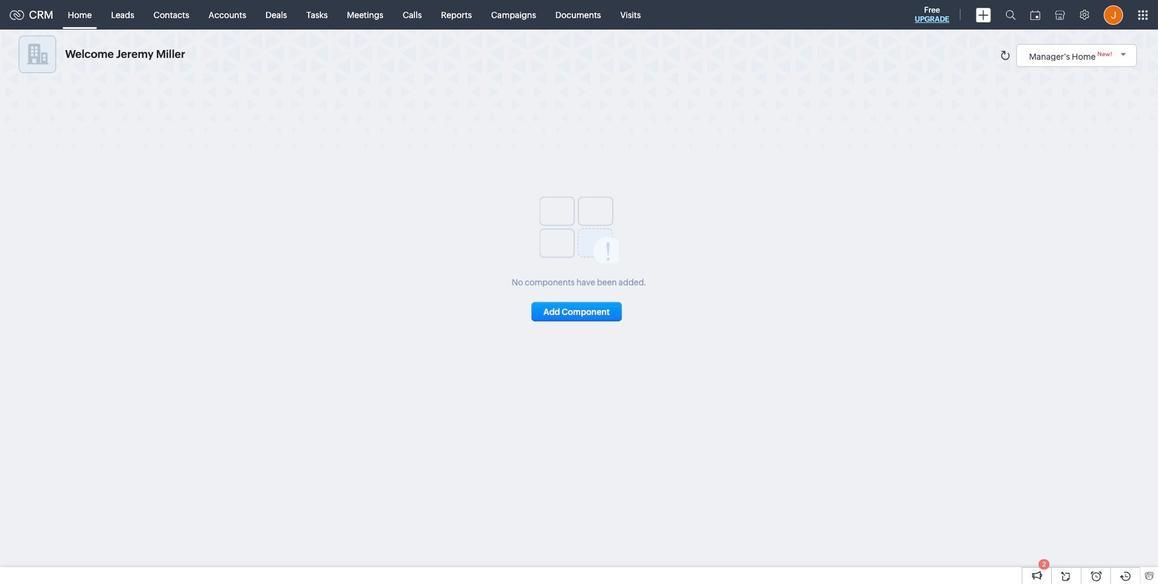 Task type: vqa. For each thing, say whether or not it's contained in the screenshot.
topmost Name
no



Task type: locate. For each thing, give the bounding box(es) containing it.
create menu element
[[969, 0, 999, 29]]

logo image
[[10, 10, 24, 20]]

create menu image
[[976, 8, 991, 22]]

search image
[[1006, 10, 1016, 20]]

profile image
[[1104, 5, 1123, 24]]

calendar image
[[1031, 10, 1041, 20]]



Task type: describe. For each thing, give the bounding box(es) containing it.
profile element
[[1097, 0, 1131, 29]]

search element
[[999, 0, 1023, 30]]



